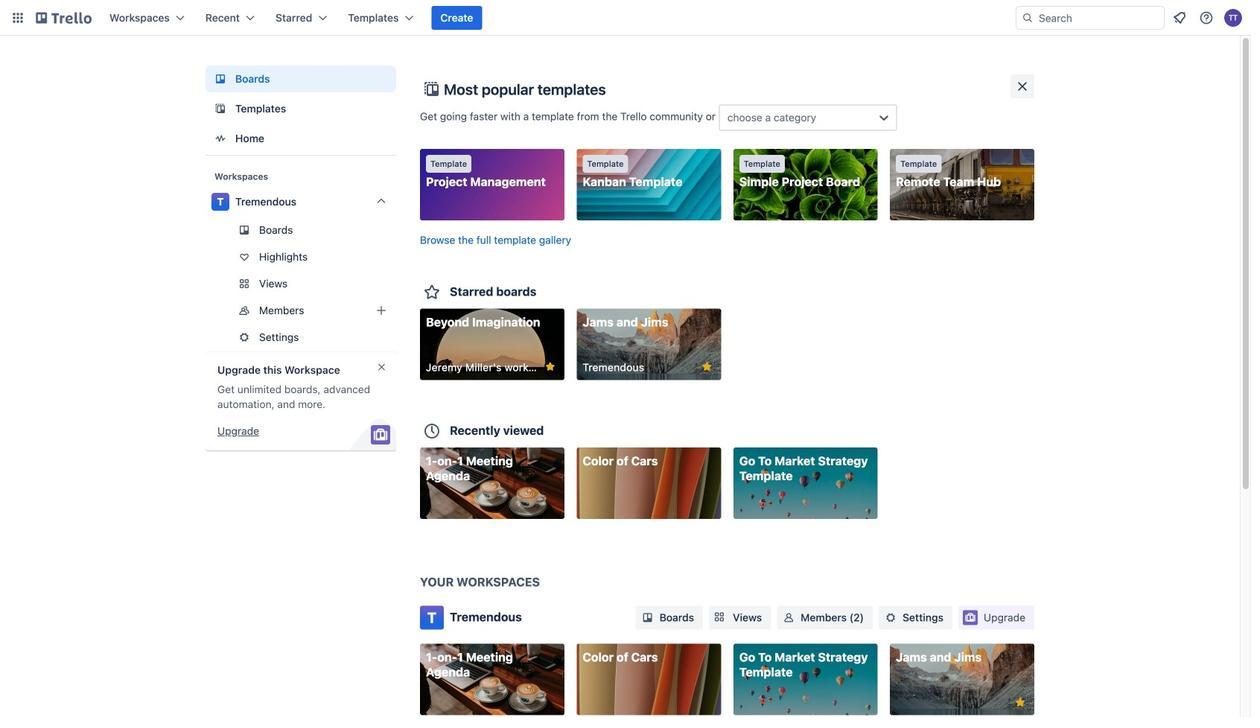 Task type: locate. For each thing, give the bounding box(es) containing it.
0 horizontal spatial sm image
[[640, 611, 655, 625]]

click to unstar this board. it will be removed from your starred list. image
[[544, 360, 557, 374], [700, 360, 714, 374], [1014, 696, 1027, 710]]

primary element
[[0, 0, 1252, 36]]

sm image
[[640, 611, 655, 625], [782, 611, 797, 625], [884, 611, 899, 625]]

search image
[[1022, 12, 1034, 24]]

open information menu image
[[1199, 10, 1214, 25]]

terry turtle (terryturtle) image
[[1225, 9, 1243, 27]]

1 horizontal spatial click to unstar this board. it will be removed from your starred list. image
[[700, 360, 714, 374]]

2 sm image from the left
[[782, 611, 797, 625]]

board image
[[212, 70, 229, 88]]

2 horizontal spatial sm image
[[884, 611, 899, 625]]

3 sm image from the left
[[884, 611, 899, 625]]

1 horizontal spatial sm image
[[782, 611, 797, 625]]



Task type: describe. For each thing, give the bounding box(es) containing it.
1 sm image from the left
[[640, 611, 655, 625]]

add image
[[373, 302, 390, 320]]

0 notifications image
[[1171, 9, 1189, 27]]

template board image
[[212, 100, 229, 118]]

Search field
[[1016, 6, 1165, 30]]

0 horizontal spatial click to unstar this board. it will be removed from your starred list. image
[[544, 360, 557, 374]]

home image
[[212, 130, 229, 148]]

back to home image
[[36, 6, 92, 30]]

2 horizontal spatial click to unstar this board. it will be removed from your starred list. image
[[1014, 696, 1027, 710]]



Task type: vqa. For each thing, say whether or not it's contained in the screenshot.
are
no



